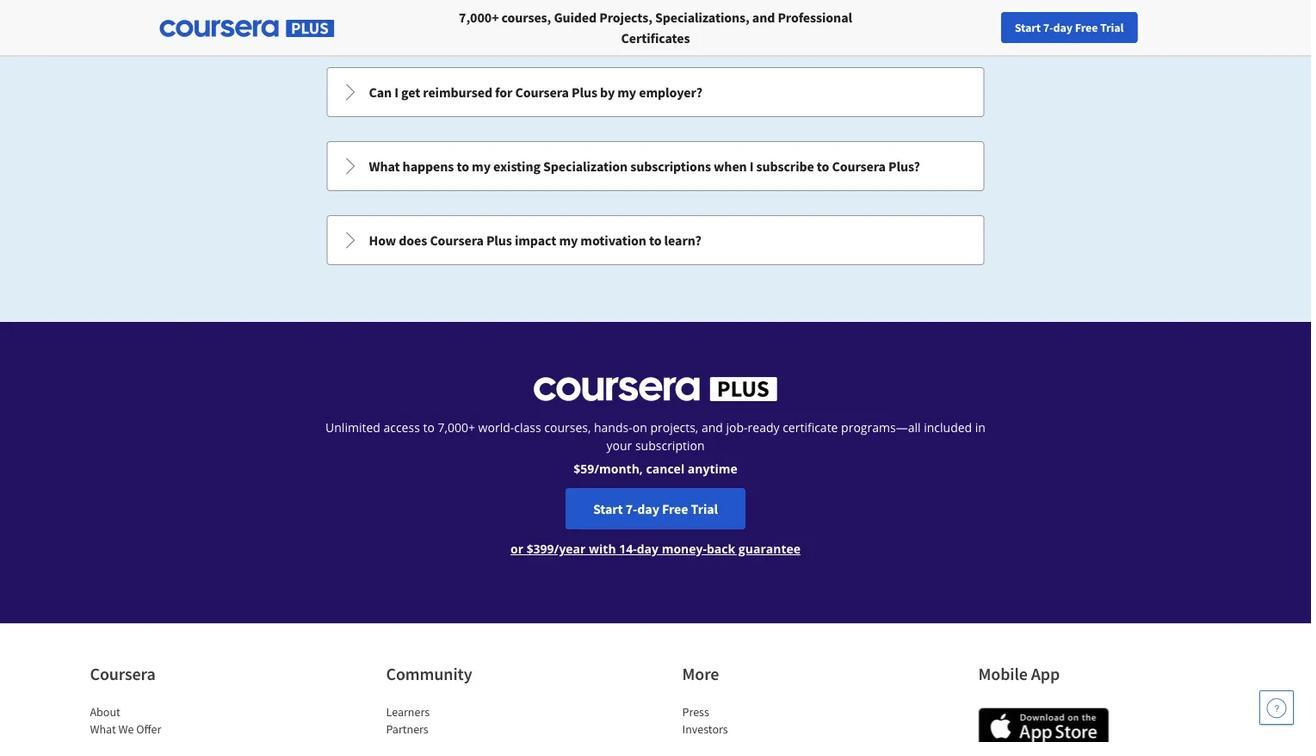 Task type: locate. For each thing, give the bounding box(es) containing it.
0 horizontal spatial i
[[395, 84, 399, 101]]

7,000+ left world- at bottom left
[[438, 419, 475, 436]]

what inside about what we offer
[[90, 722, 116, 737]]

start for the topmost start 7-day free trial button
[[1015, 20, 1041, 35]]

what
[[369, 158, 400, 175], [90, 722, 116, 737]]

0 vertical spatial 7,000+
[[459, 9, 499, 26]]

1 vertical spatial trial
[[691, 500, 718, 518]]

specializations,
[[655, 9, 750, 26]]

trial
[[1101, 20, 1124, 35], [691, 500, 718, 518]]

1 horizontal spatial start
[[1015, 20, 1041, 35]]

plus
[[572, 84, 598, 101], [486, 232, 512, 249]]

what left happens
[[369, 158, 400, 175]]

my right impact
[[559, 232, 578, 249]]

to left learn?
[[649, 232, 662, 249]]

reimbursed
[[423, 84, 493, 101]]

to right subscribe
[[817, 158, 830, 175]]

partners
[[386, 722, 429, 737]]

2 horizontal spatial my
[[618, 84, 636, 101]]

subscription
[[635, 437, 705, 454]]

trial for start 7-day free trial button to the bottom
[[691, 500, 718, 518]]

trial down anytime
[[691, 500, 718, 518]]

7- up 14-
[[626, 500, 637, 518]]

learners
[[386, 704, 430, 720]]

0 vertical spatial plus
[[572, 84, 598, 101]]

and left 'job-'
[[702, 419, 723, 436]]

your right find
[[969, 20, 992, 35]]

find your new career
[[944, 20, 1052, 35]]

0 vertical spatial courses,
[[502, 9, 551, 26]]

0 vertical spatial what
[[369, 158, 400, 175]]

plus left impact
[[486, 232, 512, 249]]

coursera plus image
[[160, 20, 335, 37], [534, 377, 778, 401]]

career
[[1019, 20, 1052, 35]]

on
[[633, 419, 647, 436]]

1 vertical spatial start
[[593, 500, 623, 518]]

free right career
[[1075, 20, 1098, 35]]

1 vertical spatial and
[[702, 419, 723, 436]]

1 horizontal spatial 7-
[[1044, 20, 1054, 35]]

list
[[325, 0, 986, 267], [90, 704, 236, 742], [386, 704, 533, 742], [682, 704, 829, 742]]

coursera right does
[[430, 232, 484, 249]]

2 vertical spatial day
[[637, 541, 659, 557]]

class
[[514, 419, 541, 436]]

1 horizontal spatial what
[[369, 158, 400, 175]]

your
[[969, 20, 992, 35], [607, 437, 632, 454]]

coursera right for
[[515, 84, 569, 101]]

my
[[618, 84, 636, 101], [472, 158, 491, 175], [559, 232, 578, 249]]

1 vertical spatial courses,
[[544, 419, 591, 436]]

can
[[369, 84, 392, 101]]

get
[[401, 84, 420, 101]]

coursera
[[515, 84, 569, 101], [832, 158, 886, 175], [430, 232, 484, 249], [90, 664, 156, 685]]

cancel
[[646, 461, 685, 477]]

/month,
[[594, 461, 643, 477]]

projects,
[[600, 9, 653, 26]]

14-
[[619, 541, 637, 557]]

free
[[1075, 20, 1098, 35], [662, 500, 688, 518]]

7- for start 7-day free trial button to the bottom
[[626, 500, 637, 518]]

0 vertical spatial 7-
[[1044, 20, 1054, 35]]

start 7-day free trial
[[1015, 20, 1124, 35], [593, 500, 718, 518]]

1 horizontal spatial plus
[[572, 84, 598, 101]]

0 vertical spatial free
[[1075, 20, 1098, 35]]

to right happens
[[457, 158, 469, 175]]

0 horizontal spatial your
[[607, 437, 632, 454]]

1 vertical spatial day
[[637, 500, 660, 518]]

1 horizontal spatial free
[[1075, 20, 1098, 35]]

coursera up about link
[[90, 664, 156, 685]]

1 horizontal spatial my
[[559, 232, 578, 249]]

my inside dropdown button
[[559, 232, 578, 249]]

7-
[[1044, 20, 1054, 35], [626, 500, 637, 518]]

$59
[[574, 461, 594, 477]]

1 vertical spatial plus
[[486, 232, 512, 249]]

list containing about
[[90, 704, 236, 742]]

1 horizontal spatial start 7-day free trial button
[[1001, 12, 1138, 43]]

offer
[[136, 722, 161, 737]]

7,000+
[[459, 9, 499, 26], [438, 419, 475, 436]]

my left existing
[[472, 158, 491, 175]]

when
[[714, 158, 747, 175]]

day up or $399 /year with 14-day money-back guarantee
[[637, 500, 660, 518]]

0 horizontal spatial what
[[90, 722, 116, 737]]

happens
[[403, 158, 454, 175]]

7,000+ courses, guided projects, specializations, and professional certificates
[[459, 9, 853, 47]]

2 vertical spatial my
[[559, 232, 578, 249]]

mobile
[[979, 664, 1028, 685]]

your down hands-
[[607, 437, 632, 454]]

1 vertical spatial free
[[662, 500, 688, 518]]

0 horizontal spatial and
[[702, 419, 723, 436]]

start for start 7-day free trial button to the bottom
[[593, 500, 623, 518]]

1 vertical spatial i
[[750, 158, 754, 175]]

1 vertical spatial 7-
[[626, 500, 637, 518]]

list item
[[682, 738, 829, 742]]

1 vertical spatial your
[[607, 437, 632, 454]]

1 vertical spatial my
[[472, 158, 491, 175]]

coursera plus image for courses,
[[160, 20, 335, 37]]

courses, inside the unlimited access to 7,000+ world-class courses, hands-on projects, and job-ready certificate programs—all included in your subscription
[[544, 419, 591, 436]]

about
[[90, 704, 120, 720]]

about what we offer
[[90, 704, 161, 737]]

motivation
[[581, 232, 647, 249]]

0 horizontal spatial coursera plus image
[[160, 20, 335, 37]]

plus left by
[[572, 84, 598, 101]]

learn?
[[664, 232, 702, 249]]

to
[[457, 158, 469, 175], [817, 158, 830, 175], [649, 232, 662, 249], [423, 419, 435, 436]]

list containing learners
[[386, 704, 533, 742]]

0 horizontal spatial start 7-day free trial button
[[566, 488, 746, 530]]

free up "money-"
[[662, 500, 688, 518]]

0 horizontal spatial start 7-day free trial
[[593, 500, 718, 518]]

coursera plus image for access
[[534, 377, 778, 401]]

0 vertical spatial your
[[969, 20, 992, 35]]

money-
[[662, 541, 707, 557]]

trial right show notifications icon
[[1101, 20, 1124, 35]]

day left show notifications icon
[[1054, 20, 1073, 35]]

day left "money-"
[[637, 541, 659, 557]]

more
[[682, 664, 719, 685]]

and
[[753, 9, 775, 26], [702, 419, 723, 436]]

what we offer link
[[90, 722, 161, 737]]

0 horizontal spatial free
[[662, 500, 688, 518]]

0 horizontal spatial plus
[[486, 232, 512, 249]]

i left get
[[395, 84, 399, 101]]

partners link
[[386, 722, 429, 737]]

start left show notifications icon
[[1015, 20, 1041, 35]]

start up with
[[593, 500, 623, 518]]

i
[[395, 84, 399, 101], [750, 158, 754, 175]]

1 horizontal spatial and
[[753, 9, 775, 26]]

7- left show notifications icon
[[1044, 20, 1054, 35]]

programs—all
[[841, 419, 921, 436]]

0 vertical spatial coursera plus image
[[160, 20, 335, 37]]

what inside what happens to my existing specialization subscriptions when i subscribe to coursera plus? dropdown button
[[369, 158, 400, 175]]

list containing press
[[682, 704, 829, 742]]

0 vertical spatial start 7-day free trial
[[1015, 20, 1124, 35]]

my right by
[[618, 84, 636, 101]]

learners partners
[[386, 704, 430, 737]]

7,000+ inside the unlimited access to 7,000+ world-class courses, hands-on projects, and job-ready certificate programs—all included in your subscription
[[438, 419, 475, 436]]

with
[[589, 541, 616, 557]]

start 7-day free trial button
[[1001, 12, 1138, 43], [566, 488, 746, 530]]

day
[[1054, 20, 1073, 35], [637, 500, 660, 518], [637, 541, 659, 557]]

your inside the unlimited access to 7,000+ world-class courses, hands-on projects, and job-ready certificate programs—all included in your subscription
[[607, 437, 632, 454]]

1 vertical spatial start 7-day free trial
[[593, 500, 718, 518]]

1 vertical spatial coursera plus image
[[534, 377, 778, 401]]

courses,
[[502, 9, 551, 26], [544, 419, 591, 436]]

i right 'when'
[[750, 158, 754, 175]]

show notifications image
[[1079, 22, 1100, 42]]

$399
[[527, 541, 554, 557]]

None search field
[[237, 11, 581, 45]]

start
[[1015, 20, 1041, 35], [593, 500, 623, 518]]

1 horizontal spatial coursera plus image
[[534, 377, 778, 401]]

courses, right class
[[544, 419, 591, 436]]

0 horizontal spatial my
[[472, 158, 491, 175]]

how
[[369, 232, 396, 249]]

to right access
[[423, 419, 435, 436]]

app
[[1031, 664, 1060, 685]]

can i get reimbursed for coursera plus by my employer? button
[[328, 68, 984, 116]]

1 vertical spatial 7,000+
[[438, 419, 475, 436]]

0 vertical spatial start
[[1015, 20, 1041, 35]]

courses, left guided
[[502, 9, 551, 26]]

1 horizontal spatial trial
[[1101, 20, 1124, 35]]

investors
[[682, 722, 728, 737]]

about link
[[90, 704, 120, 720]]

1 vertical spatial what
[[90, 722, 116, 737]]

0 horizontal spatial start
[[593, 500, 623, 518]]

0 horizontal spatial 7-
[[626, 500, 637, 518]]

7,000+ up reimbursed
[[459, 9, 499, 26]]

what down about link
[[90, 722, 116, 737]]

coursera inside dropdown button
[[430, 232, 484, 249]]

in
[[976, 419, 986, 436]]

guarantee
[[739, 541, 801, 557]]

to inside dropdown button
[[649, 232, 662, 249]]

0 horizontal spatial trial
[[691, 500, 718, 518]]

0 vertical spatial trial
[[1101, 20, 1124, 35]]

subscriptions
[[631, 158, 711, 175]]

to inside the unlimited access to 7,000+ world-class courses, hands-on projects, and job-ready certificate programs—all included in your subscription
[[423, 419, 435, 436]]

0 vertical spatial and
[[753, 9, 775, 26]]

and left professional
[[753, 9, 775, 26]]



Task type: vqa. For each thing, say whether or not it's contained in the screenshot.
What Do You Want To Learn? text field
no



Task type: describe. For each thing, give the bounding box(es) containing it.
community
[[386, 664, 472, 685]]

list for more
[[682, 704, 829, 742]]

download on the app store image
[[979, 708, 1110, 742]]

trial for the topmost start 7-day free trial button
[[1101, 20, 1124, 35]]

world-
[[478, 419, 514, 436]]

7,000+ inside 7,000+ courses, guided projects, specializations, and professional certificates
[[459, 9, 499, 26]]

find your new career link
[[936, 17, 1061, 39]]

by
[[600, 84, 615, 101]]

learners link
[[386, 704, 430, 720]]

new
[[994, 20, 1017, 35]]

impact
[[515, 232, 557, 249]]

certificate
[[783, 419, 838, 436]]

we
[[118, 722, 134, 737]]

help center image
[[1267, 698, 1287, 718]]

press link
[[682, 704, 709, 720]]

0 vertical spatial day
[[1054, 20, 1073, 35]]

7- for the topmost start 7-day free trial button
[[1044, 20, 1054, 35]]

free for the topmost start 7-day free trial button
[[1075, 20, 1098, 35]]

anytime
[[688, 461, 738, 477]]

0 vertical spatial i
[[395, 84, 399, 101]]

coursera left plus?
[[832, 158, 886, 175]]

ready
[[748, 419, 780, 436]]

mobile app
[[979, 664, 1060, 685]]

professional
[[778, 9, 853, 26]]

access
[[384, 419, 420, 436]]

employer?
[[639, 84, 703, 101]]

plus?
[[889, 158, 920, 175]]

/year
[[554, 541, 586, 557]]

unlimited
[[326, 419, 381, 436]]

press investors
[[682, 704, 728, 737]]

unlimited access to 7,000+ world-class courses, hands-on projects, and job-ready certificate programs—all included in your subscription
[[326, 419, 986, 454]]

subscribe
[[757, 158, 814, 175]]

does
[[399, 232, 427, 249]]

find
[[944, 20, 967, 35]]

courses, inside 7,000+ courses, guided projects, specializations, and professional certificates
[[502, 9, 551, 26]]

free for start 7-day free trial button to the bottom
[[662, 500, 688, 518]]

back
[[707, 541, 736, 557]]

can i get reimbursed for coursera plus by my employer?
[[369, 84, 703, 101]]

0 vertical spatial my
[[618, 84, 636, 101]]

what happens to my existing specialization subscriptions when i subscribe to coursera plus?
[[369, 158, 920, 175]]

list for coursera
[[90, 704, 236, 742]]

projects,
[[651, 419, 699, 436]]

investors link
[[682, 722, 728, 737]]

list for community
[[386, 704, 533, 742]]

how does coursera plus impact my motivation to learn? button
[[328, 216, 984, 264]]

job-
[[726, 419, 748, 436]]

how does coursera plus impact my motivation to learn?
[[369, 232, 702, 249]]

guided
[[554, 9, 597, 26]]

1 horizontal spatial start 7-day free trial
[[1015, 20, 1124, 35]]

or
[[511, 541, 524, 557]]

and inside the unlimited access to 7,000+ world-class courses, hands-on projects, and job-ready certificate programs—all included in your subscription
[[702, 419, 723, 436]]

press
[[682, 704, 709, 720]]

for
[[495, 84, 513, 101]]

$59 /month, cancel anytime
[[574, 461, 738, 477]]

what happens to my existing specialization subscriptions when i subscribe to coursera plus? button
[[328, 142, 984, 190]]

list containing can i get reimbursed for coursera plus by my employer?
[[325, 0, 986, 267]]

0 vertical spatial start 7-day free trial button
[[1001, 12, 1138, 43]]

1 horizontal spatial i
[[750, 158, 754, 175]]

specialization
[[543, 158, 628, 175]]

included
[[924, 419, 972, 436]]

hands-
[[594, 419, 633, 436]]

certificates
[[621, 29, 690, 47]]

plus inside dropdown button
[[572, 84, 598, 101]]

or $399 /year with 14-day money-back guarantee
[[511, 541, 801, 557]]

plus inside dropdown button
[[486, 232, 512, 249]]

existing
[[493, 158, 541, 175]]

1 horizontal spatial your
[[969, 20, 992, 35]]

and inside 7,000+ courses, guided projects, specializations, and professional certificates
[[753, 9, 775, 26]]

1 vertical spatial start 7-day free trial button
[[566, 488, 746, 530]]



